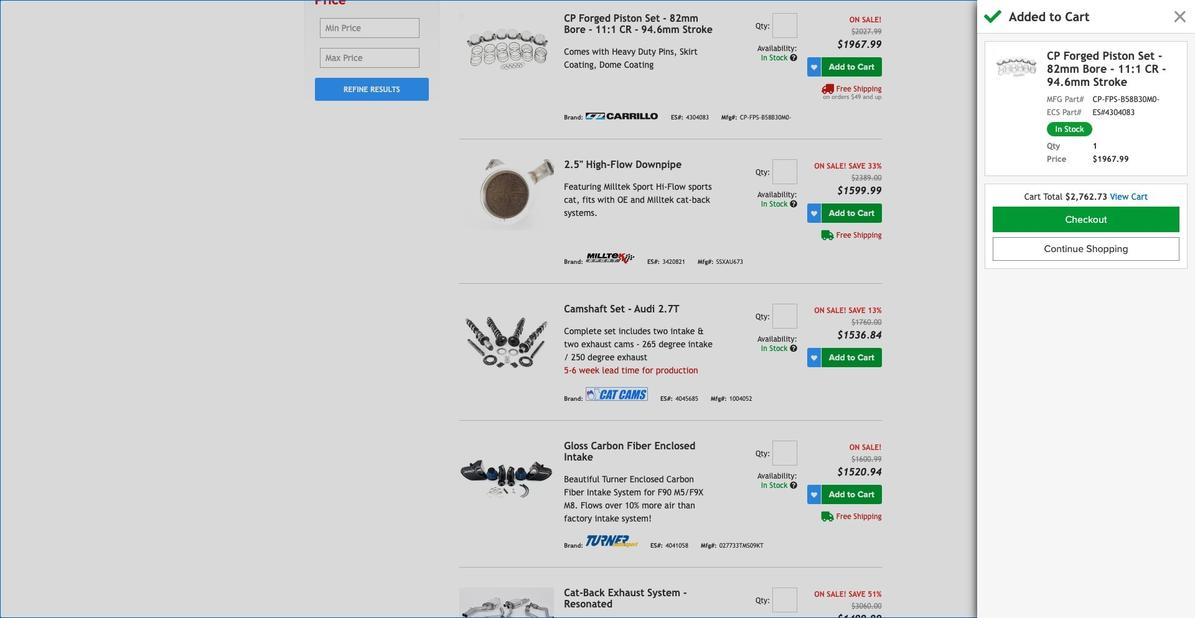 Task type: vqa. For each thing, say whether or not it's contained in the screenshot.
question circle icon
yes



Task type: describe. For each thing, give the bounding box(es) containing it.
question circle image for milltek sport - corporate logo
[[790, 201, 797, 208]]

es#2827529 - ssxau412 - cat-back exhaust system - resonated - 2.37" stainless steel with quad 100mm black cerakote tips - milltek sport - audi image
[[460, 588, 554, 618]]

es#4041058 - 027733tms09kt - gloss carbon fiber enclosed intake  - beautiful turner enclosed carbon fiber intake system for f90 m5/f9x m8. flows over 10% more air than factory intake system! - turner motorsport - bmw image
[[460, 441, 554, 512]]

milltek sport - corporate logo image
[[586, 253, 635, 264]]

question circle image for turner motorsport - corporate logo
[[790, 482, 797, 489]]

es#3420821 - ssxau673 - 2.5" high-flow downpipe  - featuring milltek sport hi-flow sports cat, fits with oe and milltek cat-back systems. - milltek sport - audi image
[[460, 159, 554, 230]]

turner motorsport - corporate logo image
[[586, 536, 638, 548]]

add to wish list image for question circle icon associated with cp carrillo - corporate logo
[[811, 64, 817, 70]]

add to wish list image
[[811, 210, 817, 216]]

add to wish list image for cat cams - corporate logo question circle icon
[[811, 355, 817, 361]]

question circle image for cp carrillo - corporate logo
[[790, 54, 797, 62]]



Task type: locate. For each thing, give the bounding box(es) containing it.
dialog
[[0, 0, 1195, 618]]

3 question circle image from the top
[[790, 345, 797, 352]]

check image
[[984, 8, 1002, 26]]

3 add to wish list image from the top
[[811, 492, 817, 498]]

question circle image for cat cams - corporate logo
[[790, 345, 797, 352]]

Max Price number field
[[320, 48, 419, 68]]

cp carrillo - corporate logo image
[[586, 113, 659, 120]]

1 question circle image from the top
[[790, 54, 797, 62]]

es#4304083 - cp-fps-b58b30m0- - cp forged piston set - 82mm bore - 11:1 cr - 94.6mm stroke - comes with heavy duty pins, skirt coating, dome coating - cp carrillo - bmw image
[[460, 13, 554, 84]]

None number field
[[773, 13, 797, 38], [773, 159, 797, 184], [773, 304, 797, 329], [773, 441, 797, 466], [773, 588, 797, 613], [773, 13, 797, 38], [773, 159, 797, 184], [773, 304, 797, 329], [773, 441, 797, 466], [773, 588, 797, 613]]

add to wish list image
[[811, 64, 817, 70], [811, 355, 817, 361], [811, 492, 817, 498]]

Min Price number field
[[320, 18, 419, 38]]

2 add to wish list image from the top
[[811, 355, 817, 361]]

4 question circle image from the top
[[790, 482, 797, 489]]

0 vertical spatial add to wish list image
[[811, 64, 817, 70]]

cp forged piston set - 82mm bore - 11:1 cr - 94.6mm stroke image
[[993, 49, 1040, 84]]

1 vertical spatial add to wish list image
[[811, 355, 817, 361]]

es#4045685 - 1004052 - camshaft set - audi 2.7t - complete set includes two intake & two exhaust cams - 265 degree intake / 250 degree exhaust - cat cams - audi image
[[460, 304, 554, 375]]

add to wish list image for question circle icon for turner motorsport - corporate logo
[[811, 492, 817, 498]]

question circle image
[[790, 54, 797, 62], [790, 201, 797, 208], [790, 345, 797, 352], [790, 482, 797, 489]]

1 add to wish list image from the top
[[811, 64, 817, 70]]

cat cams - corporate logo image
[[586, 387, 648, 401]]

2 question circle image from the top
[[790, 201, 797, 208]]

2 vertical spatial add to wish list image
[[811, 492, 817, 498]]



